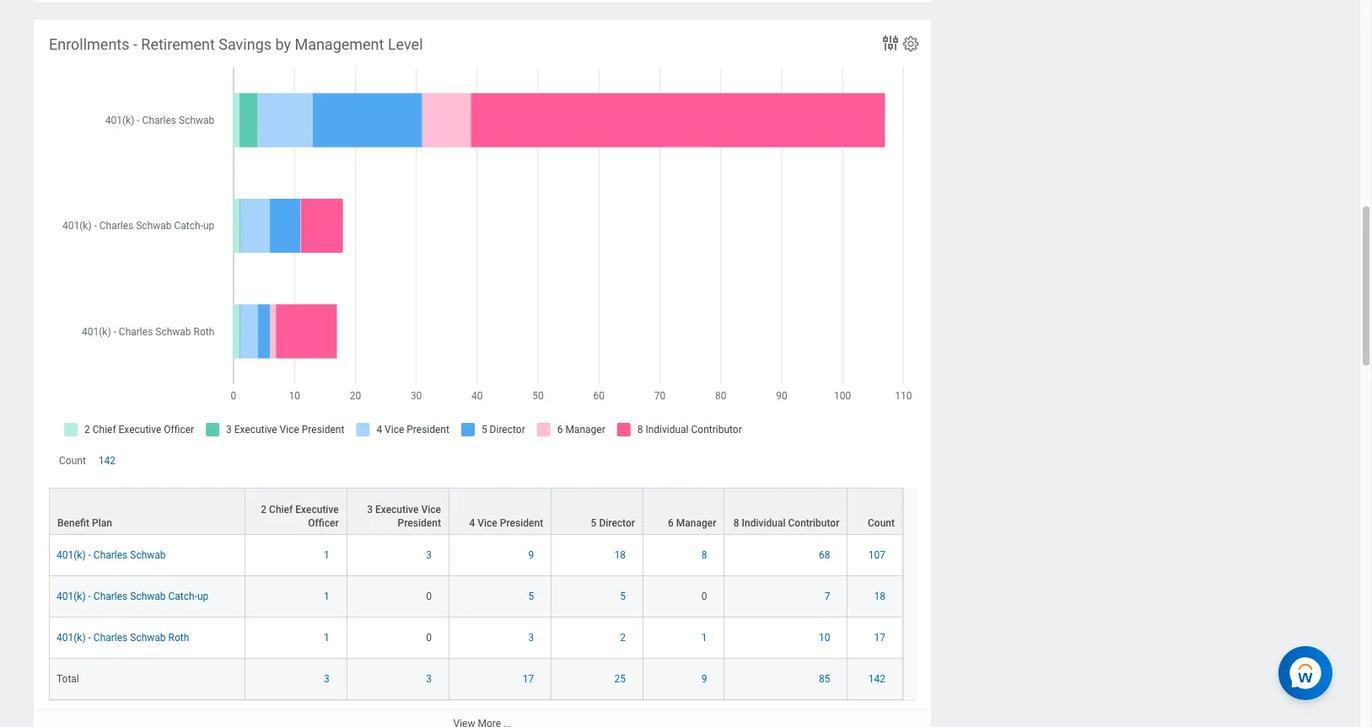 Task type: locate. For each thing, give the bounding box(es) containing it.
142 inside row
[[868, 674, 886, 686]]

charles down plan
[[93, 550, 128, 562]]

18 for bottom 18 button
[[874, 591, 886, 603]]

8 left individual
[[734, 518, 739, 530]]

4 row from the top
[[49, 618, 903, 660]]

0 horizontal spatial 5 button
[[528, 591, 536, 604]]

2 row from the top
[[49, 536, 903, 577]]

1 vertical spatial 401(k)
[[57, 591, 86, 603]]

5 button
[[528, 591, 536, 604], [620, 591, 628, 604]]

1 vertical spatial count
[[868, 518, 895, 530]]

18 down 107 button
[[874, 591, 886, 603]]

president
[[398, 518, 441, 530], [500, 518, 543, 530]]

enrollments - retirement savings by management level element
[[34, 19, 931, 728]]

1 horizontal spatial 17
[[874, 633, 886, 645]]

enrollments
[[49, 35, 129, 53]]

1 horizontal spatial executive
[[375, 505, 419, 516]]

401(k) - charles schwab catch-up link
[[57, 588, 209, 603]]

1 president from the left
[[398, 518, 441, 530]]

0 horizontal spatial 17
[[523, 674, 534, 686]]

0 horizontal spatial 142
[[99, 455, 116, 467]]

142
[[99, 455, 116, 467], [868, 674, 886, 686]]

0 horizontal spatial 5
[[528, 591, 534, 603]]

1 horizontal spatial 18 button
[[874, 591, 888, 604]]

vice inside popup button
[[478, 518, 497, 530]]

2 inside 2 chief executive officer
[[261, 505, 267, 516]]

4 vice president button
[[449, 489, 551, 535]]

1 401(k) from the top
[[57, 550, 86, 562]]

5 inside popup button
[[591, 518, 597, 530]]

8 down manager
[[701, 550, 707, 562]]

0 vertical spatial 9 button
[[528, 549, 536, 563]]

18
[[614, 550, 626, 562], [874, 591, 886, 603]]

2 vertical spatial schwab
[[130, 633, 166, 645]]

1 vertical spatial 142
[[868, 674, 886, 686]]

18 button down 107 button
[[874, 591, 888, 604]]

- down 401(k) - charles schwab catch-up
[[88, 633, 91, 645]]

1 vertical spatial 142 button
[[868, 673, 888, 687]]

vice
[[421, 505, 441, 516], [478, 518, 497, 530]]

9 button
[[528, 549, 536, 563], [701, 673, 710, 687]]

0 horizontal spatial 8
[[701, 550, 707, 562]]

1 horizontal spatial 17 button
[[874, 632, 888, 645]]

6 manager
[[668, 518, 716, 530]]

- down benefit plan
[[88, 550, 91, 562]]

8 individual contributor
[[734, 518, 839, 530]]

401(k) down 401(k) - charles schwab
[[57, 591, 86, 603]]

1 button
[[324, 549, 332, 563], [324, 591, 332, 604], [324, 632, 332, 645], [701, 632, 710, 645]]

142 button right 85 button
[[868, 673, 888, 687]]

1 horizontal spatial vice
[[478, 518, 497, 530]]

- for 401(k) - charles schwab catch-up
[[88, 591, 91, 603]]

1 vertical spatial 17
[[523, 674, 534, 686]]

row containing 401(k) - charles schwab catch-up
[[49, 577, 903, 618]]

142 up plan
[[99, 455, 116, 467]]

2 vertical spatial 401(k)
[[57, 633, 86, 645]]

0 horizontal spatial 142 button
[[99, 455, 118, 468]]

configure enrollments - retirement savings by management level image
[[902, 35, 920, 53]]

- down 401(k) - charles schwab
[[88, 591, 91, 603]]

3 executive vice president button
[[347, 489, 449, 535]]

1 vertical spatial 2
[[620, 633, 626, 645]]

- inside "link"
[[88, 633, 91, 645]]

charles inside "link"
[[93, 633, 128, 645]]

18 button
[[614, 549, 628, 563], [874, 591, 888, 604]]

2
[[261, 505, 267, 516], [620, 633, 626, 645]]

3 executive vice president
[[367, 505, 441, 530]]

5 button down 4 vice president
[[528, 591, 536, 604]]

0 horizontal spatial executive
[[295, 505, 339, 516]]

0 horizontal spatial president
[[398, 518, 441, 530]]

schwab left catch-
[[130, 591, 166, 603]]

chief
[[269, 505, 293, 516]]

8 inside popup button
[[734, 518, 739, 530]]

vice right 4 at left
[[478, 518, 497, 530]]

0 vertical spatial 142
[[99, 455, 116, 467]]

1 horizontal spatial 142
[[868, 674, 886, 686]]

vice left 4 vice president popup button in the left of the page
[[421, 505, 441, 516]]

8
[[734, 518, 739, 530], [701, 550, 707, 562]]

1 button for 3
[[324, 632, 332, 645]]

6
[[668, 518, 674, 530]]

3 button
[[426, 549, 434, 563], [528, 632, 536, 645], [324, 673, 332, 687], [426, 673, 434, 687]]

107 button
[[868, 549, 888, 563]]

president right 4 at left
[[500, 518, 543, 530]]

401(k)
[[57, 550, 86, 562], [57, 591, 86, 603], [57, 633, 86, 645]]

- left retirement
[[133, 35, 137, 53]]

4
[[469, 518, 475, 530]]

1 vertical spatial vice
[[478, 518, 497, 530]]

5 row from the top
[[49, 660, 903, 701]]

3
[[367, 505, 373, 516], [426, 550, 432, 562], [528, 633, 534, 645], [324, 674, 330, 686], [426, 674, 432, 686]]

2 inside button
[[620, 633, 626, 645]]

1 vertical spatial 17 button
[[523, 673, 536, 687]]

0 horizontal spatial count
[[59, 455, 86, 467]]

0 vertical spatial 18
[[614, 550, 626, 562]]

0 button
[[426, 591, 434, 604], [701, 591, 710, 604], [426, 632, 434, 645]]

9 button down 4 vice president
[[528, 549, 536, 563]]

0 horizontal spatial 18
[[614, 550, 626, 562]]

8 for 8 individual contributor
[[734, 518, 739, 530]]

2 president from the left
[[500, 518, 543, 530]]

8 inside 'button'
[[701, 550, 707, 562]]

401(k) for 401(k) - charles schwab roth
[[57, 633, 86, 645]]

68 button
[[819, 549, 833, 563]]

0 vertical spatial 17 button
[[874, 632, 888, 645]]

18 for top 18 button
[[614, 550, 626, 562]]

401(k) - charles schwab
[[57, 550, 166, 562]]

1 vertical spatial schwab
[[130, 591, 166, 603]]

18 down director
[[614, 550, 626, 562]]

3 row from the top
[[49, 577, 903, 618]]

401(k) up total element
[[57, 633, 86, 645]]

2 executive from the left
[[375, 505, 419, 516]]

0 horizontal spatial 2
[[261, 505, 267, 516]]

schwab for roth
[[130, 633, 166, 645]]

5
[[591, 518, 597, 530], [528, 591, 534, 603], [620, 591, 626, 603]]

1 vertical spatial 18
[[874, 591, 886, 603]]

142 right 85 button
[[868, 674, 886, 686]]

0 vertical spatial vice
[[421, 505, 441, 516]]

0 vertical spatial charles
[[93, 550, 128, 562]]

0 vertical spatial 17
[[874, 633, 886, 645]]

schwab left roth
[[130, 633, 166, 645]]

3 401(k) from the top
[[57, 633, 86, 645]]

2 horizontal spatial 5
[[620, 591, 626, 603]]

0 for 3
[[426, 633, 432, 645]]

1 horizontal spatial 9 button
[[701, 673, 710, 687]]

0 horizontal spatial vice
[[421, 505, 441, 516]]

401(k) inside "link"
[[57, 633, 86, 645]]

charles down 401(k) - charles schwab catch-up
[[93, 633, 128, 645]]

officer
[[308, 518, 339, 530]]

9 right 25 'button'
[[701, 674, 707, 686]]

row containing 401(k) - charles schwab roth
[[49, 618, 903, 660]]

3 charles from the top
[[93, 633, 128, 645]]

plan
[[92, 518, 112, 530]]

0 horizontal spatial 9 button
[[528, 549, 536, 563]]

charles down 401(k) - charles schwab
[[93, 591, 128, 603]]

benefit plan button
[[50, 489, 244, 535]]

1 for 3
[[324, 633, 330, 645]]

5 left director
[[591, 518, 597, 530]]

executive inside "3 executive vice president"
[[375, 505, 419, 516]]

configure and view chart data image
[[880, 33, 901, 53]]

row containing total
[[49, 660, 903, 701]]

- for 401(k) - charles schwab roth
[[88, 633, 91, 645]]

25 button
[[614, 673, 628, 687]]

executive inside 2 chief executive officer
[[295, 505, 339, 516]]

401(k) down benefit
[[57, 550, 86, 562]]

1 horizontal spatial 5 button
[[620, 591, 628, 604]]

10
[[819, 633, 830, 645]]

1 vertical spatial 9 button
[[701, 673, 710, 687]]

count up 107 button
[[868, 518, 895, 530]]

2 button
[[620, 632, 628, 645]]

2 401(k) from the top
[[57, 591, 86, 603]]

1 vertical spatial 8
[[701, 550, 707, 562]]

3 schwab from the top
[[130, 633, 166, 645]]

charles
[[93, 550, 128, 562], [93, 591, 128, 603], [93, 633, 128, 645]]

1 horizontal spatial count
[[868, 518, 895, 530]]

1 horizontal spatial 5
[[591, 518, 597, 530]]

142 button
[[99, 455, 118, 468], [868, 673, 888, 687]]

1 horizontal spatial 142 button
[[868, 673, 888, 687]]

1 row from the top
[[49, 489, 903, 536]]

contributor
[[788, 518, 839, 530]]

0 vertical spatial count
[[59, 455, 86, 467]]

2 5 button from the left
[[620, 591, 628, 604]]

schwab inside "link"
[[130, 633, 166, 645]]

row containing 2 chief executive officer
[[49, 489, 903, 536]]

vice inside "3 executive vice president"
[[421, 505, 441, 516]]

0 vertical spatial 2
[[261, 505, 267, 516]]

9 down 4 vice president
[[528, 550, 534, 562]]

charles for 401(k) - charles schwab roth
[[93, 633, 128, 645]]

401(k) - charles schwab roth link
[[57, 629, 189, 645]]

9
[[528, 550, 534, 562], [701, 674, 707, 686]]

2 for 2 chief executive officer
[[261, 505, 267, 516]]

schwab
[[130, 550, 166, 562], [130, 591, 166, 603], [130, 633, 166, 645]]

count
[[59, 455, 86, 467], [868, 518, 895, 530]]

by
[[275, 35, 291, 53]]

row
[[49, 489, 903, 536], [49, 536, 903, 577], [49, 577, 903, 618], [49, 618, 903, 660], [49, 660, 903, 701]]

manager
[[676, 518, 716, 530]]

count up benefit
[[59, 455, 86, 467]]

enrollments - retirement savings by management level
[[49, 35, 423, 53]]

president left 4 at left
[[398, 518, 441, 530]]

2 for 2
[[620, 633, 626, 645]]

retirement
[[141, 35, 215, 53]]

2 schwab from the top
[[130, 591, 166, 603]]

1 vertical spatial 18 button
[[874, 591, 888, 604]]

1 executive from the left
[[295, 505, 339, 516]]

9 button right 25 'button'
[[701, 673, 710, 687]]

benefit
[[57, 518, 89, 530]]

1 horizontal spatial 8
[[734, 518, 739, 530]]

5 down 4 vice president
[[528, 591, 534, 603]]

1 horizontal spatial president
[[500, 518, 543, 530]]

2 vertical spatial charles
[[93, 633, 128, 645]]

68
[[819, 550, 830, 562]]

1 charles from the top
[[93, 550, 128, 562]]

401(k) - charles schwab link
[[57, 547, 166, 562]]

0 vertical spatial 9
[[528, 550, 534, 562]]

2 chief executive officer
[[261, 505, 339, 530]]

0 horizontal spatial 18 button
[[614, 549, 628, 563]]

18 button down director
[[614, 549, 628, 563]]

2 up 25 'button'
[[620, 633, 626, 645]]

17 button
[[874, 632, 888, 645], [523, 673, 536, 687]]

0 horizontal spatial 17 button
[[523, 673, 536, 687]]

1 vertical spatial charles
[[93, 591, 128, 603]]

president inside "3 executive vice president"
[[398, 518, 441, 530]]

- for enrollments - retirement savings by management level
[[133, 35, 137, 53]]

0 vertical spatial 401(k)
[[57, 550, 86, 562]]

1 horizontal spatial 18
[[874, 591, 886, 603]]

1 horizontal spatial 2
[[620, 633, 626, 645]]

8 button
[[701, 549, 710, 563]]

director
[[599, 518, 635, 530]]

142 button up plan
[[99, 455, 118, 468]]

-
[[133, 35, 137, 53], [88, 550, 91, 562], [88, 591, 91, 603], [88, 633, 91, 645]]

1 horizontal spatial 9
[[701, 674, 707, 686]]

2 charles from the top
[[93, 591, 128, 603]]

0 vertical spatial 8
[[734, 518, 739, 530]]

17
[[874, 633, 886, 645], [523, 674, 534, 686]]

0
[[426, 591, 432, 603], [701, 591, 707, 603], [426, 633, 432, 645]]

0 vertical spatial schwab
[[130, 550, 166, 562]]

2 left chief on the left bottom of the page
[[261, 505, 267, 516]]

executive
[[295, 505, 339, 516], [375, 505, 419, 516]]

5 up 2 button
[[620, 591, 626, 603]]

5 button up 2 button
[[620, 591, 628, 604]]

schwab up "401(k) - charles schwab catch-up" 'link'
[[130, 550, 166, 562]]

1
[[324, 550, 330, 562], [324, 591, 330, 603], [324, 633, 330, 645], [701, 633, 707, 645]]

17 for left 17 button
[[523, 674, 534, 686]]



Task type: vqa. For each thing, say whether or not it's contained in the screenshot.
'17'
yes



Task type: describe. For each thing, give the bounding box(es) containing it.
5 for 5 director
[[591, 518, 597, 530]]

1 button for 5
[[324, 591, 332, 604]]

count inside "popup button"
[[868, 518, 895, 530]]

8 individual contributor button
[[725, 489, 847, 535]]

0 vertical spatial 142 button
[[99, 455, 118, 468]]

5 director button
[[552, 489, 643, 535]]

0 vertical spatial 18 button
[[614, 549, 628, 563]]

roth
[[168, 633, 189, 645]]

401(k) for 401(k) - charles schwab
[[57, 550, 86, 562]]

17 for rightmost 17 button
[[874, 633, 886, 645]]

up
[[197, 591, 209, 603]]

savings
[[219, 35, 272, 53]]

1 5 button from the left
[[528, 591, 536, 604]]

- for 401(k) - charles schwab
[[88, 550, 91, 562]]

management
[[295, 35, 384, 53]]

0 button for 3
[[426, 632, 434, 645]]

107
[[868, 550, 886, 562]]

charles for 401(k) - charles schwab catch-up
[[93, 591, 128, 603]]

6 manager button
[[643, 489, 724, 535]]

85
[[819, 674, 830, 686]]

catch-
[[168, 591, 197, 603]]

5 for 1st 5 button from the left
[[528, 591, 534, 603]]

0 for 5
[[426, 591, 432, 603]]

1 vertical spatial 9
[[701, 674, 707, 686]]

1 for 5
[[324, 591, 330, 603]]

5 for second 5 button from the left
[[620, 591, 626, 603]]

0 button for 5
[[426, 591, 434, 604]]

25
[[614, 674, 626, 686]]

1 for 9
[[324, 550, 330, 562]]

level
[[388, 35, 423, 53]]

count button
[[848, 489, 902, 535]]

7 button
[[824, 591, 833, 604]]

401(k) for 401(k) - charles schwab catch-up
[[57, 591, 86, 603]]

8 for 8
[[701, 550, 707, 562]]

0 horizontal spatial 9
[[528, 550, 534, 562]]

1 schwab from the top
[[130, 550, 166, 562]]

schwab for catch-
[[130, 591, 166, 603]]

142 button inside row
[[868, 673, 888, 687]]

10 button
[[819, 632, 833, 645]]

401(k) - charles schwab catch-up
[[57, 591, 209, 603]]

total
[[57, 674, 79, 686]]

row containing 401(k) - charles schwab
[[49, 536, 903, 577]]

individual
[[742, 518, 786, 530]]

85 button
[[819, 673, 833, 687]]

4 vice president
[[469, 518, 543, 530]]

benefit plan
[[57, 518, 112, 530]]

president inside popup button
[[500, 518, 543, 530]]

total element
[[57, 671, 79, 686]]

5 director
[[591, 518, 635, 530]]

7
[[824, 591, 830, 603]]

401(k) - charles schwab roth
[[57, 633, 189, 645]]

1 button for 9
[[324, 549, 332, 563]]

2 chief executive officer button
[[245, 489, 346, 535]]

3 inside "3 executive vice president"
[[367, 505, 373, 516]]

charles for 401(k) - charles schwab
[[93, 550, 128, 562]]



